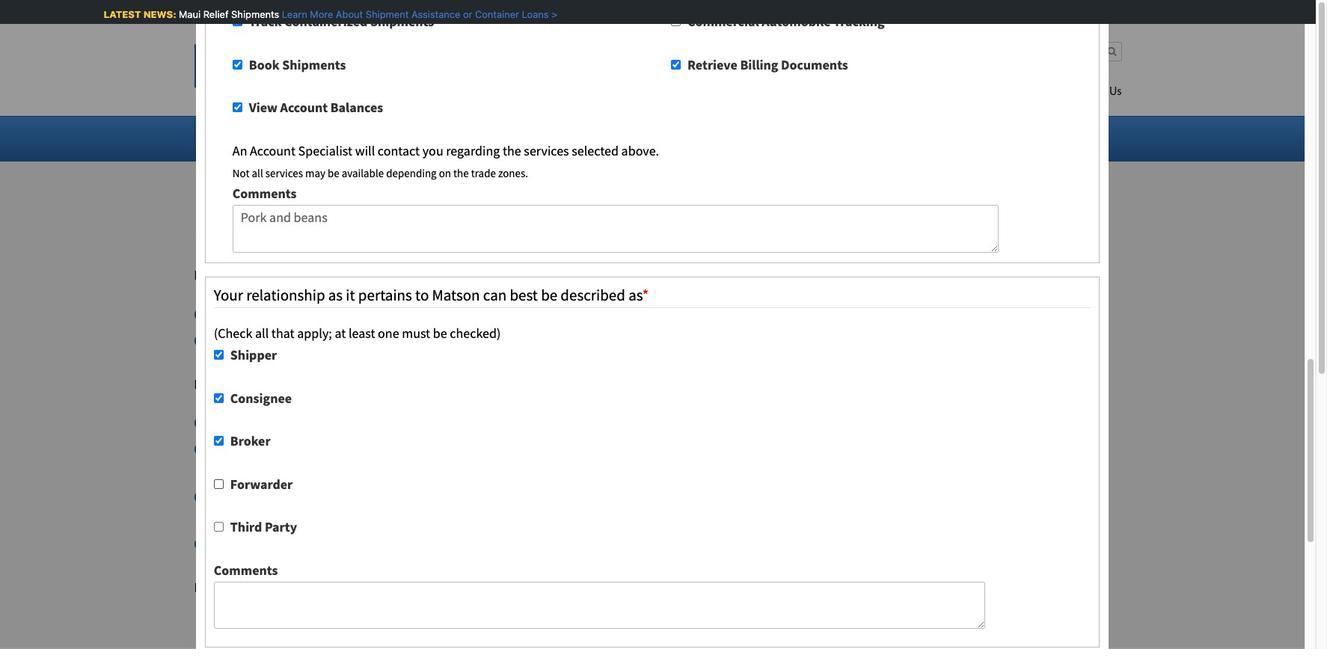 Task type: vqa. For each thing, say whether or not it's contained in the screenshot.
TRUCKS
no



Task type: describe. For each thing, give the bounding box(es) containing it.
latest news: maui relief shipments learn more about shipment assistance or container loans >
[[102, 8, 556, 20]]

1 horizontal spatial be
[[433, 325, 447, 342]]

third party
[[230, 519, 297, 536]]

1 as from the left
[[328, 285, 343, 305]]

asia
[[632, 129, 655, 147]]

company inside the registration for matson navigation company
[[194, 213, 334, 258]]

guam & micronesia
[[396, 129, 504, 147]]

your relationship as it pertains to matson can best be described as *
[[214, 285, 649, 305]]

book
[[493, 440, 526, 457]]

your
[[214, 285, 243, 305]]

1 vertical spatial you
[[204, 579, 225, 597]]

if you intended to register for an account with matson logistics, please click here
[[194, 579, 643, 597]]

checked)
[[450, 325, 501, 342]]

1 vertical spatial company
[[220, 305, 274, 323]]

automobile:
[[388, 414, 457, 431]]

– inside individual/one-time shipping other containerized commodities: book/quote – please call 1-800-962- 8766: or
[[662, 488, 668, 505]]

login
[[749, 45, 775, 58]]

is
[[270, 267, 279, 284]]

can
[[483, 285, 507, 305]]

container
[[473, 8, 518, 20]]

book
[[249, 56, 280, 73]]

an
[[359, 579, 373, 597]]

view
[[249, 99, 278, 116]]

0 vertical spatial with
[[412, 305, 437, 323]]

an account specialist will contact you regarding the services selected above. not all services may be available depending on the trade zones.
[[233, 142, 659, 180]]

here
[[618, 579, 643, 597]]

individual/one- for individual/one-time shipping automobile:
[[220, 414, 308, 431]]

Comments text field
[[214, 582, 986, 630]]

(check
[[214, 325, 253, 342]]

1 horizontal spatial 8766:
[[659, 440, 689, 457]]

562-
[[635, 440, 659, 457]]

individual/one-time shipping automobile:
[[220, 414, 460, 431]]

automobile
[[762, 13, 831, 30]]

registered
[[293, 331, 350, 349]]

household
[[388, 440, 449, 457]]

overview
[[213, 129, 266, 147]]

applicable
[[282, 267, 344, 284]]

additional
[[508, 331, 566, 349]]

containerized
[[285, 13, 368, 30]]

us
[[1110, 86, 1122, 98]]

latest
[[102, 8, 139, 20]]

individual/one- for individual/one-time shipping household goods: book – please call 1-888-562-8766:
[[220, 440, 308, 457]]

800-
[[744, 488, 768, 505]]

apply;
[[297, 325, 332, 342]]

matson inside the registration for matson navigation company
[[421, 170, 527, 215]]

best
[[510, 285, 538, 305]]

book/quote
[[580, 488, 659, 505]]

Track Containerized Shipments checkbox
[[233, 16, 242, 26]]

for all other inquires:
[[194, 375, 322, 393]]

2 horizontal spatial be
[[541, 285, 558, 305]]

0 vertical spatial the
[[503, 142, 522, 159]]

commercial automobile tracking
[[688, 13, 885, 30]]

(check all that apply; at least one must be checked)
[[214, 325, 501, 342]]

Book Shipments checkbox
[[233, 60, 242, 69]]

inquires:
[[269, 375, 322, 393]]

0 vertical spatial to
[[415, 285, 429, 305]]

above.
[[622, 142, 659, 159]]

needing
[[460, 331, 506, 349]]

intended
[[228, 579, 279, 597]]

track
[[249, 13, 282, 30]]

forwarder
[[230, 476, 293, 493]]

logistics,
[[495, 579, 547, 597]]

contact
[[378, 142, 420, 159]]

blue matson logo with ocean, shipping, truck, rail and logistics written beneath it. image
[[194, 44, 404, 106]]

learn
[[280, 8, 306, 20]]

it
[[346, 285, 355, 305]]

more
[[308, 8, 331, 20]]

depending
[[386, 166, 437, 180]]

must
[[402, 325, 431, 342]]

962-
[[768, 488, 792, 505]]

trade
[[471, 166, 496, 180]]

retrieve
[[688, 56, 738, 73]]

0 horizontal spatial services
[[265, 166, 303, 180]]

news:
[[142, 8, 175, 20]]

user already registered on matson website needing additional access link
[[220, 331, 605, 349]]

shipping for automobile:
[[337, 414, 385, 431]]

0 vertical spatial comments
[[233, 185, 297, 202]]

all for other
[[217, 375, 231, 393]]

be inside an account specialist will contact you regarding the services selected above. not all services may be available depending on the trade zones.
[[328, 166, 340, 180]]

already
[[249, 331, 291, 349]]

access
[[569, 331, 605, 349]]

time for automobile:
[[308, 414, 334, 431]]

1 vertical spatial for
[[347, 267, 364, 284]]

Commercial Automobile Tracking checkbox
[[671, 16, 681, 26]]

View Account Balances checkbox
[[233, 103, 242, 112]]

book shipments
[[249, 56, 346, 73]]

maui
[[177, 8, 199, 20]]

2 vertical spatial for
[[341, 579, 357, 597]]

may
[[305, 166, 326, 180]]

relationship
[[246, 285, 325, 305]]

assistance
[[410, 8, 459, 20]]

2 vertical spatial please
[[550, 579, 587, 597]]

navigation
[[534, 170, 691, 215]]

you inside an account specialist will contact you regarding the services selected above. not all services may be available depending on the trade zones.
[[423, 142, 444, 159]]

register
[[296, 579, 338, 597]]

track link
[[268, 509, 305, 527]]

will
[[355, 142, 375, 159]]

track
[[268, 509, 305, 527]]

contact us
[[1068, 86, 1122, 98]]

0 horizontal spatial other
[[234, 375, 266, 393]]

registration for registration is applicable for following:
[[194, 267, 267, 284]]

all inside an account specialist will contact you regarding the services selected above. not all services may be available depending on the trade zones.
[[252, 166, 263, 180]]



Task type: locate. For each thing, give the bounding box(es) containing it.
0 horizontal spatial the
[[454, 166, 469, 180]]

0 vertical spatial individual/one-
[[220, 414, 308, 431]]

hawaii
[[312, 129, 350, 147]]

or left track link
[[253, 509, 265, 527]]

0 horizontal spatial or
[[253, 509, 265, 527]]

individual/one- inside individual/one-time shipping other containerized commodities: book/quote – please call 1-800-962- 8766: or
[[220, 488, 308, 505]]

1 horizontal spatial services
[[524, 142, 569, 159]]

1 vertical spatial other
[[388, 488, 418, 505]]

be right may
[[328, 166, 340, 180]]

0 vertical spatial other
[[234, 375, 266, 393]]

retrieve billing documents
[[688, 56, 849, 73]]

registration inside the registration for matson navigation company
[[194, 170, 367, 215]]

individual/one- up track link
[[220, 488, 308, 505]]

0 vertical spatial registration
[[194, 170, 367, 215]]

company up is
[[194, 213, 334, 258]]

None checkbox
[[214, 350, 224, 360], [214, 393, 224, 403], [214, 523, 224, 532], [214, 350, 224, 360], [214, 393, 224, 403], [214, 523, 224, 532]]

to down following:
[[415, 285, 429, 305]]

account
[[280, 99, 328, 116], [250, 142, 296, 159]]

other down shipper
[[234, 375, 266, 393]]

time down inquires:
[[308, 414, 334, 431]]

ongoing
[[312, 305, 358, 323]]

matson up checked)
[[440, 305, 481, 323]]

services left may
[[265, 166, 303, 180]]

balances
[[331, 99, 383, 116]]

0 vertical spatial company
[[194, 213, 334, 258]]

0 vertical spatial services
[[524, 142, 569, 159]]

matson left "logistics,"
[[451, 579, 493, 597]]

to left register
[[281, 579, 293, 597]]

comments
[[233, 185, 297, 202], [214, 562, 278, 579]]

please left click
[[550, 579, 587, 597]]

0 vertical spatial 1-
[[600, 440, 610, 457]]

for
[[194, 375, 214, 393]]

on right at
[[352, 331, 367, 349]]

other down 'household'
[[388, 488, 418, 505]]

account inside an account specialist will contact you regarding the services selected above. not all services may be available depending on the trade zones.
[[250, 142, 296, 159]]

consignee
[[230, 390, 292, 407]]

alaska link
[[549, 129, 595, 147]]

8766: down forwarder on the left of the page
[[220, 509, 251, 527]]

time for household
[[308, 440, 334, 457]]

for inside the registration for matson navigation company
[[374, 170, 414, 215]]

on inside an account specialist will contact you regarding the services selected above. not all services may be available depending on the trade zones.
[[439, 166, 451, 180]]

for up it
[[347, 267, 364, 284]]

1 vertical spatial or
[[253, 509, 265, 527]]

0 vertical spatial 8766:
[[659, 440, 689, 457]]

1 vertical spatial to
[[281, 579, 293, 597]]

time down "individual/one-time shipping automobile:"
[[308, 440, 334, 457]]

1 vertical spatial time
[[308, 440, 334, 457]]

available
[[342, 166, 384, 180]]

contact
[[1068, 86, 1107, 98]]

Search search field
[[973, 42, 1122, 61]]

an
[[233, 142, 247, 159]]

if
[[194, 579, 202, 597]]

shipping
[[337, 414, 385, 431], [337, 440, 385, 457], [337, 488, 385, 505]]

– right book
[[529, 440, 535, 457]]

be
[[328, 166, 340, 180], [541, 285, 558, 305], [433, 325, 447, 342]]

1 horizontal spatial call
[[710, 488, 730, 505]]

0 vertical spatial account
[[280, 99, 328, 116]]

services up zones. on the left of page
[[524, 142, 569, 159]]

comments up intended
[[214, 562, 278, 579]]

time for other
[[308, 488, 334, 505]]

be right best
[[541, 285, 558, 305]]

as right described
[[629, 285, 643, 305]]

1 vertical spatial with
[[424, 579, 449, 597]]

on right depending on the top of the page
[[439, 166, 451, 180]]

1 vertical spatial account
[[250, 142, 296, 159]]

broker
[[230, 433, 271, 450]]

shipment
[[364, 8, 407, 20]]

please inside individual/one-time shipping other containerized commodities: book/quote – please call 1-800-962- 8766: or
[[671, 488, 708, 505]]

1- left 962-
[[733, 488, 744, 505]]

registration down an
[[194, 170, 367, 215]]

1 vertical spatial be
[[541, 285, 558, 305]]

all right for
[[217, 375, 231, 393]]

registration up your
[[194, 267, 267, 284]]

contact us link
[[1046, 79, 1122, 109]]

0 vertical spatial you
[[423, 142, 444, 159]]

&
[[432, 129, 440, 147]]

1 vertical spatial services
[[265, 166, 303, 180]]

1 individual/one- from the top
[[220, 414, 308, 431]]

individual/one-time shipping other containerized commodities: book/quote – please call 1-800-962- 8766: or
[[220, 488, 792, 527]]

8766:
[[659, 440, 689, 457], [220, 509, 251, 527]]

0 horizontal spatial 8766:
[[220, 509, 251, 527]]

about
[[334, 8, 361, 20]]

1- inside individual/one-time shipping other containerized commodities: book/quote – please call 1-800-962- 8766: or
[[733, 488, 744, 505]]

loans
[[520, 8, 547, 20]]

to
[[415, 285, 429, 305], [281, 579, 293, 597]]

registration for matson navigation company
[[194, 170, 691, 258]]

1 vertical spatial 8766:
[[220, 509, 251, 527]]

login link
[[725, 45, 797, 58]]

1 vertical spatial shipping
[[337, 440, 385, 457]]

2 shipping from the top
[[337, 440, 385, 457]]

individual/one-time shipping household goods: book – please call 1-888-562-8766:
[[220, 440, 692, 457]]

call
[[577, 440, 597, 457], [710, 488, 730, 505]]

0 vertical spatial on
[[439, 166, 451, 180]]

1 horizontal spatial other
[[388, 488, 418, 505]]

2 registration from the top
[[194, 267, 267, 284]]

at
[[335, 325, 346, 342]]

time inside individual/one-time shipping other containerized commodities: book/quote – please call 1-800-962- 8766: or
[[308, 488, 334, 505]]

1 shipping from the top
[[337, 414, 385, 431]]

matson down regarding
[[421, 170, 527, 215]]

pertains
[[358, 285, 412, 305]]

guam & micronesia link
[[396, 129, 513, 147]]

–
[[529, 440, 535, 457], [662, 488, 668, 505]]

1- left 562-
[[600, 440, 610, 457]]

– right book/quote
[[662, 488, 668, 505]]

0 horizontal spatial –
[[529, 440, 535, 457]]

all right not
[[252, 166, 263, 180]]

the left trade
[[454, 166, 469, 180]]

None checkbox
[[214, 436, 224, 446], [214, 480, 224, 489], [214, 436, 224, 446], [214, 480, 224, 489]]

0 horizontal spatial be
[[328, 166, 340, 180]]

Comments text field
[[233, 205, 1000, 253]]

2 vertical spatial time
[[308, 488, 334, 505]]

top menu navigation
[[580, 79, 1122, 109]]

1 vertical spatial 1-
[[733, 488, 744, 505]]

call left 888-
[[577, 440, 597, 457]]

0 vertical spatial please
[[538, 440, 575, 457]]

1 horizontal spatial to
[[415, 285, 429, 305]]

alaska
[[549, 129, 586, 147]]

selected
[[572, 142, 619, 159]]

shipments right relief
[[229, 8, 277, 20]]

account up hawaii at the left top
[[280, 99, 328, 116]]

2 vertical spatial individual/one-
[[220, 488, 308, 505]]

0 horizontal spatial as
[[328, 285, 343, 305]]

1 vertical spatial call
[[710, 488, 730, 505]]

2 time from the top
[[308, 440, 334, 457]]

0 vertical spatial for
[[374, 170, 414, 215]]

None search field
[[973, 42, 1122, 61]]

website
[[413, 331, 457, 349]]

please right book
[[538, 440, 575, 457]]

search image
[[1108, 46, 1117, 56]]

0 vertical spatial or
[[461, 8, 471, 20]]

1 time from the top
[[308, 414, 334, 431]]

shipping for household
[[337, 440, 385, 457]]

user already registered on matson website needing additional access
[[220, 331, 605, 349]]

goods:
[[452, 440, 490, 457]]

regarding
[[446, 142, 500, 159]]

guam
[[396, 129, 429, 147]]

not
[[233, 166, 250, 180]]

call left 800-
[[710, 488, 730, 505]]

you
[[423, 142, 444, 159], [204, 579, 225, 597]]

0 horizontal spatial you
[[204, 579, 225, 597]]

company doing ongoing business with matson
[[220, 305, 481, 323]]

shipments
[[229, 8, 277, 20], [370, 13, 434, 30], [282, 56, 346, 73]]

with down your relationship as it pertains to matson can best be described as *
[[412, 305, 437, 323]]

2 as from the left
[[629, 285, 643, 305]]

account for view
[[280, 99, 328, 116]]

matson left can
[[432, 285, 480, 305]]

registration
[[194, 170, 367, 215], [194, 267, 267, 284]]

described
[[561, 285, 626, 305]]

0 vertical spatial –
[[529, 440, 535, 457]]

containerized
[[421, 488, 498, 505]]

documents
[[781, 56, 849, 73]]

1 vertical spatial –
[[662, 488, 668, 505]]

matson down 'business'
[[370, 331, 411, 349]]

shipping inside individual/one-time shipping other containerized commodities: book/quote – please call 1-800-962- 8766: or
[[337, 488, 385, 505]]

individual/one- for individual/one-time shipping other containerized commodities: book/quote – please call 1-800-962- 8766: or
[[220, 488, 308, 505]]

company up (check at the left of the page
[[220, 305, 274, 323]]

learn more about shipment assistance or container loans > link
[[280, 8, 556, 20]]

0 horizontal spatial call
[[577, 440, 597, 457]]

account
[[376, 579, 421, 597]]

0 horizontal spatial shipments
[[229, 8, 277, 20]]

other inside individual/one-time shipping other containerized commodities: book/quote – please call 1-800-962- 8766: or
[[388, 488, 418, 505]]

or inside individual/one-time shipping other containerized commodities: book/quote – please call 1-800-962- 8766: or
[[253, 509, 265, 527]]

with right account
[[424, 579, 449, 597]]

on
[[439, 166, 451, 180], [352, 331, 367, 349]]

company doing ongoing business with matson link
[[220, 305, 481, 323]]

account for an
[[250, 142, 296, 159]]

2 vertical spatial shipping
[[337, 488, 385, 505]]

0 vertical spatial shipping
[[337, 414, 385, 431]]

third
[[230, 519, 262, 536]]

least
[[349, 325, 375, 342]]

call inside individual/one-time shipping other containerized commodities: book/quote – please call 1-800-962- 8766: or
[[710, 488, 730, 505]]

2 individual/one- from the top
[[220, 440, 308, 457]]

2 horizontal spatial shipments
[[370, 13, 434, 30]]

0 vertical spatial all
[[252, 166, 263, 180]]

other
[[234, 375, 266, 393], [388, 488, 418, 505]]

1 horizontal spatial shipments
[[282, 56, 346, 73]]

all
[[252, 166, 263, 180], [255, 325, 269, 342], [217, 375, 231, 393]]

3 time from the top
[[308, 488, 334, 505]]

8766: right 888-
[[659, 440, 689, 457]]

1 horizontal spatial you
[[423, 142, 444, 159]]

comments down not
[[233, 185, 297, 202]]

or left container
[[461, 8, 471, 20]]

1 horizontal spatial the
[[503, 142, 522, 159]]

3 shipping from the top
[[337, 488, 385, 505]]

1 vertical spatial comments
[[214, 562, 278, 579]]

for left the "an" on the bottom left of page
[[341, 579, 357, 597]]

0 horizontal spatial 1-
[[600, 440, 610, 457]]

please left 800-
[[671, 488, 708, 505]]

registration is applicable for following:
[[194, 267, 427, 284]]

time
[[308, 414, 334, 431], [308, 440, 334, 457], [308, 488, 334, 505]]

services
[[524, 142, 569, 159], [265, 166, 303, 180]]

>
[[550, 8, 556, 20]]

individual/one- up broker
[[220, 414, 308, 431]]

shipments up view account balances
[[282, 56, 346, 73]]

1 horizontal spatial as
[[629, 285, 643, 305]]

shipping for other
[[337, 488, 385, 505]]

asia link
[[632, 129, 664, 147]]

tracking
[[834, 13, 885, 30]]

all for that
[[255, 325, 269, 342]]

overview link
[[213, 129, 275, 147]]

hawaii link
[[312, 129, 359, 147]]

as left it
[[328, 285, 343, 305]]

1 vertical spatial all
[[255, 325, 269, 342]]

one
[[378, 325, 399, 342]]

1 horizontal spatial on
[[439, 166, 451, 180]]

be right must
[[433, 325, 447, 342]]

account right an
[[250, 142, 296, 159]]

2 vertical spatial be
[[433, 325, 447, 342]]

time right forwarder on the left of the page
[[308, 488, 334, 505]]

all left that
[[255, 325, 269, 342]]

1 horizontal spatial –
[[662, 488, 668, 505]]

the up zones. on the left of page
[[503, 142, 522, 159]]

0 vertical spatial time
[[308, 414, 334, 431]]

1 vertical spatial individual/one-
[[220, 440, 308, 457]]

*
[[643, 285, 649, 305]]

0 vertical spatial be
[[328, 166, 340, 180]]

0 horizontal spatial to
[[281, 579, 293, 597]]

1 horizontal spatial or
[[461, 8, 471, 20]]

specialist
[[298, 142, 353, 159]]

0 horizontal spatial on
[[352, 331, 367, 349]]

1 vertical spatial on
[[352, 331, 367, 349]]

8766: inside individual/one-time shipping other containerized commodities: book/quote – please call 1-800-962- 8766: or
[[220, 509, 251, 527]]

1 horizontal spatial 1-
[[733, 488, 744, 505]]

3 individual/one- from the top
[[220, 488, 308, 505]]

please
[[538, 440, 575, 457], [671, 488, 708, 505], [550, 579, 587, 597]]

micronesia
[[443, 129, 504, 147]]

Retrieve Billing Documents checkbox
[[671, 60, 681, 69]]

shipments right about
[[370, 13, 434, 30]]

for down contact
[[374, 170, 414, 215]]

2 vertical spatial all
[[217, 375, 231, 393]]

1 vertical spatial please
[[671, 488, 708, 505]]

1 registration from the top
[[194, 170, 367, 215]]

individual/one- up forwarder on the left of the page
[[220, 440, 308, 457]]

1 vertical spatial the
[[454, 166, 469, 180]]

0 vertical spatial call
[[577, 440, 597, 457]]

1 vertical spatial registration
[[194, 267, 267, 284]]

relief
[[201, 8, 227, 20]]

888-
[[610, 440, 635, 457]]

registration for registration for matson navigation company
[[194, 170, 367, 215]]



